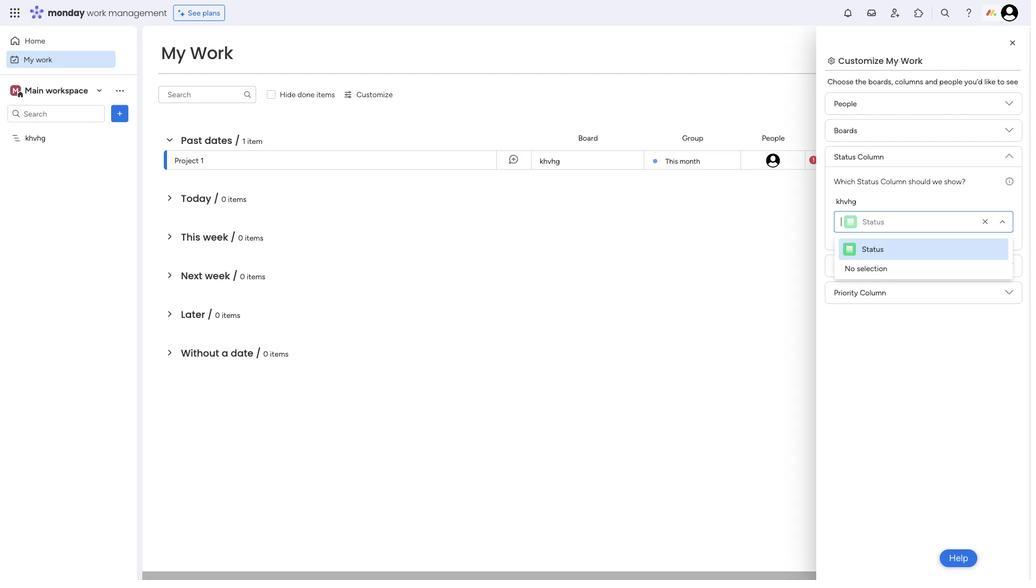 Task type: vqa. For each thing, say whether or not it's contained in the screenshot.
feedback
no



Task type: describe. For each thing, give the bounding box(es) containing it.
0 inside without a date / 0 items
[[263, 349, 268, 358]]

like
[[985, 77, 996, 86]]

notifications image
[[843, 8, 854, 18]]

main
[[25, 85, 44, 96]]

help button
[[940, 550, 978, 567]]

Search in workspace field
[[23, 107, 90, 120]]

choose the boards, columns and people you'd like to see
[[828, 77, 1019, 86]]

0 horizontal spatial people
[[762, 134, 785, 143]]

week for this
[[203, 230, 228, 244]]

plans
[[203, 8, 220, 17]]

khvhg list box
[[0, 127, 137, 292]]

project 1
[[175, 156, 204, 165]]

monday work management
[[48, 7, 167, 19]]

see
[[1007, 77, 1019, 86]]

this for week
[[181, 230, 201, 244]]

this week / 0 items
[[181, 230, 264, 244]]

priority for priority
[[982, 134, 1006, 143]]

project
[[175, 156, 199, 165]]

khvhg heading
[[837, 196, 857, 207]]

see plans
[[188, 8, 220, 17]]

customize button
[[339, 86, 397, 103]]

main workspace
[[25, 85, 88, 96]]

/ right today
[[214, 192, 219, 205]]

item
[[247, 136, 263, 146]]

0 inside the this week / 0 items
[[238, 233, 243, 242]]

khvhg for khvhg link at right top
[[540, 157, 560, 166]]

month
[[680, 157, 700, 165]]

a
[[222, 346, 228, 360]]

0 inside later / 0 items
[[215, 311, 220, 320]]

customize for customize
[[357, 90, 393, 99]]

group
[[682, 134, 704, 143]]

workspace image
[[10, 85, 21, 96]]

inbox image
[[867, 8, 877, 18]]

dapulse dropdown down arrow image for status column
[[1006, 148, 1014, 160]]

nov 13
[[834, 155, 856, 164]]

should
[[909, 177, 931, 186]]

week for next
[[205, 269, 230, 283]]

the
[[856, 77, 867, 86]]

done
[[298, 90, 315, 99]]

board
[[578, 134, 598, 143]]

my work button
[[6, 51, 116, 68]]

gary orlando image
[[1001, 4, 1019, 21]]

gary orlando image
[[765, 153, 781, 169]]

apps image
[[914, 8, 925, 18]]

khvhg inside list box
[[25, 134, 46, 143]]

and
[[926, 77, 938, 86]]

/ down the this week / 0 items
[[233, 269, 238, 283]]

none search field inside main content
[[158, 86, 256, 103]]

items inside without a date / 0 items
[[270, 349, 289, 358]]

1 inside past dates / 1 item
[[242, 136, 246, 146]]

status inside khvhg group
[[863, 217, 885, 226]]

priority column
[[834, 288, 887, 297]]

workspace options image
[[114, 85, 125, 96]]

home button
[[6, 32, 116, 49]]

date for date column
[[834, 261, 850, 271]]

help
[[949, 553, 969, 564]]

v2 info image
[[1006, 176, 1014, 187]]

no
[[845, 264, 855, 273]]

0 inside today / 0 items
[[221, 194, 226, 204]]

/ left item
[[235, 134, 240, 147]]

today
[[181, 192, 211, 205]]

priority for priority column
[[834, 288, 858, 297]]

search image
[[243, 90, 252, 99]]

home
[[25, 36, 45, 45]]

which status column should we show?
[[834, 177, 966, 186]]

past dates / 1 item
[[181, 134, 263, 147]]

dapulse dropdown down arrow image for date column
[[1006, 262, 1014, 274]]

to
[[998, 77, 1005, 86]]

later / 0 items
[[181, 308, 240, 321]]



Task type: locate. For each thing, give the bounding box(es) containing it.
items inside today / 0 items
[[228, 194, 247, 204]]

week right the next
[[205, 269, 230, 283]]

1 vertical spatial customize
[[357, 90, 393, 99]]

khvhg
[[25, 134, 46, 143], [540, 157, 560, 166], [837, 197, 857, 206]]

khvhg inside group
[[837, 197, 857, 206]]

0 vertical spatial priority
[[982, 134, 1006, 143]]

people
[[834, 99, 857, 108], [762, 134, 785, 143]]

customize for customize my work
[[839, 55, 884, 67]]

date
[[836, 134, 851, 143], [834, 261, 850, 271]]

customize my work
[[839, 55, 923, 67]]

you'd
[[965, 77, 983, 86]]

1 horizontal spatial customize
[[839, 55, 884, 67]]

people
[[940, 77, 963, 86]]

dapulse dropdown down arrow image down see
[[1006, 99, 1014, 111]]

13
[[849, 155, 856, 164]]

my for my work
[[24, 55, 34, 64]]

people down choose on the right top of the page
[[834, 99, 857, 108]]

0 right date
[[263, 349, 268, 358]]

1 horizontal spatial 1
[[242, 136, 246, 146]]

work down plans
[[190, 41, 233, 65]]

my inside main content
[[886, 55, 899, 67]]

items down the this week / 0 items
[[247, 272, 265, 281]]

priority
[[982, 134, 1006, 143], [834, 288, 858, 297]]

show?
[[945, 177, 966, 186]]

work right monday
[[87, 7, 106, 19]]

/
[[235, 134, 240, 147], [214, 192, 219, 205], [231, 230, 236, 244], [233, 269, 238, 283], [208, 308, 213, 321], [256, 346, 261, 360]]

3 dapulse dropdown down arrow image from the top
[[1006, 289, 1014, 301]]

0 vertical spatial dapulse dropdown down arrow image
[[1006, 99, 1014, 111]]

items inside next week / 0 items
[[247, 272, 265, 281]]

0 horizontal spatial priority
[[834, 288, 858, 297]]

column down selection
[[860, 288, 887, 297]]

search everything image
[[940, 8, 951, 18]]

1 dapulse dropdown down arrow image from the top
[[1006, 99, 1014, 111]]

without
[[181, 346, 219, 360]]

0 vertical spatial week
[[203, 230, 228, 244]]

my inside 'button'
[[24, 55, 34, 64]]

/ right later
[[208, 308, 213, 321]]

v2 overdue deadline image
[[810, 155, 818, 165]]

see
[[188, 8, 201, 17]]

0 horizontal spatial khvhg
[[25, 134, 46, 143]]

1 vertical spatial date
[[834, 261, 850, 271]]

column for date column
[[852, 261, 878, 271]]

main content containing past dates /
[[142, 26, 1032, 580]]

items right date
[[270, 349, 289, 358]]

0 vertical spatial 1
[[242, 136, 246, 146]]

my down see plans button
[[161, 41, 186, 65]]

0 right later
[[215, 311, 220, 320]]

1 horizontal spatial my
[[161, 41, 186, 65]]

1 dapulse dropdown down arrow image from the top
[[1006, 148, 1014, 160]]

help image
[[964, 8, 975, 18]]

selection
[[857, 264, 888, 273]]

column up the priority column
[[852, 261, 878, 271]]

invite members image
[[890, 8, 901, 18]]

0
[[221, 194, 226, 204], [238, 233, 243, 242], [240, 272, 245, 281], [215, 311, 220, 320], [263, 349, 268, 358]]

work for monday
[[87, 7, 106, 19]]

0 inside next week / 0 items
[[240, 272, 245, 281]]

items
[[317, 90, 335, 99], [228, 194, 247, 204], [245, 233, 264, 242], [247, 272, 265, 281], [222, 311, 240, 320], [270, 349, 289, 358]]

work
[[190, 41, 233, 65], [901, 55, 923, 67]]

this month
[[666, 157, 700, 165]]

work
[[87, 7, 106, 19], [36, 55, 52, 64]]

0 vertical spatial this
[[666, 157, 678, 165]]

work inside main content
[[901, 55, 923, 67]]

this up the next
[[181, 230, 201, 244]]

0 vertical spatial work
[[87, 7, 106, 19]]

/ right date
[[256, 346, 261, 360]]

0 horizontal spatial work
[[190, 41, 233, 65]]

column right 13
[[858, 152, 884, 161]]

option
[[0, 128, 137, 131]]

khvhg for khvhg group at the right of page
[[837, 197, 857, 206]]

0 horizontal spatial customize
[[357, 90, 393, 99]]

2 horizontal spatial khvhg
[[837, 197, 857, 206]]

status
[[908, 134, 930, 143], [834, 152, 856, 161], [857, 177, 879, 186], [863, 217, 885, 226], [862, 245, 884, 254]]

2 dapulse dropdown down arrow image from the top
[[1006, 262, 1014, 274]]

this
[[666, 157, 678, 165], [181, 230, 201, 244]]

column for priority column
[[860, 288, 887, 297]]

0 vertical spatial dapulse dropdown down arrow image
[[1006, 148, 1014, 160]]

past
[[181, 134, 202, 147]]

week down today / 0 items
[[203, 230, 228, 244]]

1 horizontal spatial khvhg
[[540, 157, 560, 166]]

work for my
[[36, 55, 52, 64]]

dapulse dropdown down arrow image
[[1006, 99, 1014, 111], [1006, 126, 1014, 138]]

column for status column
[[858, 152, 884, 161]]

no selection
[[845, 264, 888, 273]]

my work
[[24, 55, 52, 64]]

m
[[12, 86, 19, 95]]

next
[[181, 269, 202, 283]]

boards
[[834, 126, 858, 135]]

1 vertical spatial priority
[[834, 288, 858, 297]]

date left selection
[[834, 261, 850, 271]]

0 horizontal spatial work
[[36, 55, 52, 64]]

0 right today
[[221, 194, 226, 204]]

management
[[108, 7, 167, 19]]

hide done items
[[280, 90, 335, 99]]

my down home
[[24, 55, 34, 64]]

week
[[203, 230, 228, 244], [205, 269, 230, 283]]

1 vertical spatial people
[[762, 134, 785, 143]]

1 horizontal spatial people
[[834, 99, 857, 108]]

1 vertical spatial this
[[181, 230, 201, 244]]

dates
[[205, 134, 232, 147]]

items up next week / 0 items
[[245, 233, 264, 242]]

dapulse dropdown down arrow image for boards
[[1006, 126, 1014, 138]]

date column
[[834, 261, 878, 271]]

0 up next week / 0 items
[[238, 233, 243, 242]]

items right done
[[317, 90, 335, 99]]

0 horizontal spatial my
[[24, 55, 34, 64]]

1 horizontal spatial this
[[666, 157, 678, 165]]

2 vertical spatial khvhg
[[837, 197, 857, 206]]

1 vertical spatial week
[[205, 269, 230, 283]]

2 horizontal spatial my
[[886, 55, 899, 67]]

khvhg link
[[538, 151, 638, 170]]

my for my work
[[161, 41, 186, 65]]

which
[[834, 177, 856, 186]]

2 dapulse dropdown down arrow image from the top
[[1006, 126, 1014, 138]]

today / 0 items
[[181, 192, 247, 205]]

date
[[231, 346, 253, 360]]

options image
[[114, 108, 125, 119]]

1 vertical spatial work
[[36, 55, 52, 64]]

1 horizontal spatial work
[[87, 7, 106, 19]]

work up the columns
[[901, 55, 923, 67]]

customize inside button
[[357, 90, 393, 99]]

monday
[[48, 7, 85, 19]]

status column
[[834, 152, 884, 161]]

next week / 0 items
[[181, 269, 265, 283]]

workspace
[[46, 85, 88, 96]]

boards,
[[869, 77, 893, 86]]

dapulse dropdown down arrow image for people
[[1006, 99, 1014, 111]]

0 vertical spatial customize
[[839, 55, 884, 67]]

1 vertical spatial dapulse dropdown down arrow image
[[1006, 262, 1014, 274]]

columns
[[895, 77, 924, 86]]

dapulse dropdown down arrow image
[[1006, 148, 1014, 160], [1006, 262, 1014, 274], [1006, 289, 1014, 301]]

None search field
[[158, 86, 256, 103]]

1 vertical spatial 1
[[201, 156, 204, 165]]

my work
[[161, 41, 233, 65]]

column left should
[[881, 177, 907, 186]]

date up nov 13
[[836, 134, 851, 143]]

0 down the this week / 0 items
[[240, 272, 245, 281]]

1 horizontal spatial priority
[[982, 134, 1006, 143]]

0 horizontal spatial 1
[[201, 156, 204, 165]]

customize
[[839, 55, 884, 67], [357, 90, 393, 99]]

1 vertical spatial dapulse dropdown down arrow image
[[1006, 126, 1014, 138]]

1 horizontal spatial work
[[901, 55, 923, 67]]

select product image
[[10, 8, 20, 18]]

main content
[[142, 26, 1032, 580]]

choose
[[828, 77, 854, 86]]

1 vertical spatial khvhg
[[540, 157, 560, 166]]

column
[[858, 152, 884, 161], [881, 177, 907, 186], [852, 261, 878, 271], [860, 288, 887, 297]]

hide
[[280, 90, 296, 99]]

date for date
[[836, 134, 851, 143]]

1 right project
[[201, 156, 204, 165]]

my up boards, at the top of the page
[[886, 55, 899, 67]]

0 vertical spatial people
[[834, 99, 857, 108]]

this left month
[[666, 157, 678, 165]]

0 vertical spatial khvhg
[[25, 134, 46, 143]]

Filter dashboard by text search field
[[158, 86, 256, 103]]

we
[[933, 177, 943, 186]]

khvhg group
[[834, 196, 1014, 233]]

nov
[[834, 155, 847, 164]]

my
[[161, 41, 186, 65], [886, 55, 899, 67], [24, 55, 34, 64]]

dapulse dropdown down arrow image for priority column
[[1006, 289, 1014, 301]]

2 vertical spatial dapulse dropdown down arrow image
[[1006, 289, 1014, 301]]

workspace selection element
[[10, 84, 90, 98]]

1 left item
[[242, 136, 246, 146]]

without a date / 0 items
[[181, 346, 289, 360]]

this for month
[[666, 157, 678, 165]]

items inside later / 0 items
[[222, 311, 240, 320]]

items up the this week / 0 items
[[228, 194, 247, 204]]

dapulse dropdown down arrow image up v2 info icon
[[1006, 126, 1014, 138]]

see plans button
[[173, 5, 225, 21]]

items inside the this week / 0 items
[[245, 233, 264, 242]]

people up gary orlando icon
[[762, 134, 785, 143]]

0 vertical spatial date
[[836, 134, 851, 143]]

/ up next week / 0 items
[[231, 230, 236, 244]]

items right later
[[222, 311, 240, 320]]

work inside my work 'button'
[[36, 55, 52, 64]]

1
[[242, 136, 246, 146], [201, 156, 204, 165]]

later
[[181, 308, 205, 321]]

work down home
[[36, 55, 52, 64]]

0 horizontal spatial this
[[181, 230, 201, 244]]



